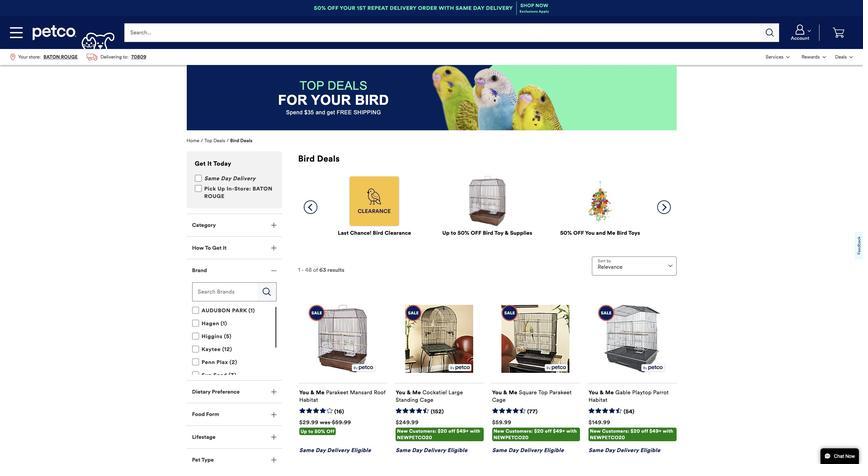 Task type: vqa. For each thing, say whether or not it's contained in the screenshot.
is within the Your Partner in Puppyhood PupBox is with you every step of the way. We provide all of the products and training information you and your puppy need.
no



Task type: describe. For each thing, give the bounding box(es) containing it.
your
[[311, 93, 351, 107]]

plus icon 2 image for 3rd plus icon 2 dropdown button from the bottom
[[271, 412, 276, 417]]

same day delivery eligible for $59.99
[[492, 447, 564, 454]]

mansard
[[350, 389, 372, 396]]

up inside $29.99 was $59.99 up to 50% off
[[301, 429, 307, 434]]

eligible for (54)
[[640, 447, 660, 454]]

plus icon 2 image for 6th plus icon 2 dropdown button from the bottom
[[271, 223, 276, 228]]

new for $249.99
[[397, 428, 408, 434]]

$29.99 was $59.99 up to 50% off
[[299, 419, 351, 434]]

0 vertical spatial to
[[451, 230, 456, 236]]

(16)
[[334, 408, 344, 415]]

repeat
[[368, 5, 388, 11]]

1 horizontal spatial and
[[596, 230, 606, 236]]

square top parakeet cage
[[492, 389, 572, 403]]

gable
[[615, 389, 631, 396]]

delivery left the shop
[[486, 5, 513, 11]]

50% off you and me bird toys link
[[560, 230, 640, 236]]

spend
[[286, 110, 303, 115]]

& for gable playtop parrot habitat
[[600, 389, 604, 396]]

plus icon 2 image for second plus icon 2 dropdown button from the bottom
[[271, 435, 276, 440]]

last chance! bird clearance
[[338, 230, 411, 236]]

with for gable playtop parrot habitat
[[663, 428, 673, 434]]

store:
[[234, 185, 251, 192]]

penn
[[202, 359, 215, 365]]

plax
[[217, 359, 228, 365]]

parakeet inside parakeet mansard roof habitat
[[326, 389, 348, 396]]

new for $149.99
[[590, 428, 601, 434]]

top inside top deals for your bird spend $35 and get free shipping
[[300, 79, 324, 92]]

home
[[187, 138, 199, 144]]

now
[[535, 3, 548, 8]]

get
[[195, 160, 206, 167]]

gable playtop parrot habitat
[[589, 389, 669, 403]]

(3)
[[229, 372, 236, 378]]

in-
[[227, 185, 234, 192]]

54 reviews element
[[624, 408, 635, 415]]

$35
[[304, 110, 314, 115]]

(5)
[[224, 333, 232, 339]]

plus icon 2 image for first plus icon 2 dropdown button from the bottom
[[271, 457, 276, 463]]

habitat for gable playtop parrot habitat
[[589, 397, 608, 403]]

-
[[302, 267, 304, 273]]

50% inside $29.99 was $59.99 up to 50% off
[[315, 429, 325, 434]]

shop
[[520, 3, 534, 8]]

63
[[319, 267, 326, 273]]

delivery down $149.99 new customers: $20 off $49+ with newpetco20
[[617, 447, 639, 454]]

bird deals link
[[230, 138, 252, 144]]

1 vertical spatial carat down icon 13 button
[[831, 50, 857, 64]]

off for square top parakeet cage
[[545, 428, 552, 434]]

shipping
[[354, 110, 381, 115]]

eligible for (77)
[[544, 447, 564, 454]]

bird deals
[[298, 154, 340, 164]]

up to 50% off bird toy & supplies
[[442, 230, 532, 236]]

1 off from the left
[[471, 230, 481, 236]]

plus icon 2 image for fourth plus icon 2 dropdown button from the bottom
[[271, 389, 276, 395]]

chance!
[[350, 230, 371, 236]]

$249.99 new customers: $20 off $49+ with newpetco20
[[396, 419, 481, 441]]

results
[[327, 267, 344, 273]]

delivery down $59.99 new customers: $20 off $49+ with newpetco20 at the right
[[520, 447, 542, 454]]

top deals for your bird spend $35 and get free shipping
[[278, 79, 389, 115]]

1 / from the left
[[201, 138, 203, 144]]

2 off from the left
[[573, 230, 584, 236]]

$149.99 new customers: $20 off $49+ with newpetco20
[[589, 419, 673, 441]]

$29.99
[[299, 419, 319, 426]]

pick
[[204, 185, 216, 192]]

parakeet inside square top parakeet cage
[[549, 389, 572, 396]]

clearance
[[385, 230, 411, 236]]

$20 for (54)
[[631, 428, 640, 434]]

Search search field
[[124, 23, 760, 42]]

4 plus icon 2 button from the top
[[187, 403, 282, 426]]

same day delivery
[[204, 175, 256, 182]]

it
[[207, 160, 212, 167]]

audubon park (1)
[[202, 307, 255, 314]]

deals inside top deals for your bird spend $35 and get free shipping
[[328, 79, 368, 92]]

baton rouge
[[204, 185, 272, 199]]

50% off your 1st repeat delivery order with same day delivery
[[314, 5, 513, 11]]

delivery left order
[[390, 5, 417, 11]]

you for parakeet mansard roof habitat
[[299, 389, 309, 396]]

delivery down $249.99 new customers: $20 off $49+ with newpetco20
[[424, 447, 446, 454]]

3 plus icon 2 button from the top
[[187, 381, 282, 403]]

penn plax (2)
[[202, 359, 237, 365]]

cockatiel
[[423, 389, 447, 396]]

home link
[[187, 138, 199, 144]]

roof
[[374, 389, 386, 396]]

me for parakeet mansard roof habitat
[[316, 389, 325, 396]]

shop now link
[[520, 3, 548, 8]]

day for cockatiel large standing cage
[[412, 447, 422, 454]]

$59.99 new customers: $20 off $49+ with newpetco20
[[492, 419, 577, 441]]

rouge
[[204, 193, 225, 199]]

last chance! bird clearance link
[[338, 230, 411, 236]]

(77)
[[527, 408, 538, 415]]

parrot
[[653, 389, 669, 396]]

$20 for (152)
[[438, 428, 447, 434]]

6 plus icon 2 button from the top
[[187, 449, 282, 464]]

2 list from the left
[[761, 49, 858, 65]]

brand
[[192, 267, 207, 274]]

you & me for square top parakeet cage
[[492, 389, 517, 396]]

1 vertical spatial up
[[442, 230, 450, 236]]

you & me for parakeet mansard roof habitat
[[299, 389, 325, 396]]

(2)
[[230, 359, 237, 365]]

$49+ for (54)
[[649, 428, 662, 434]]

(152)
[[431, 408, 444, 415]]

plus icon 2 image for fifth plus icon 2 dropdown button from the bottom of the page
[[271, 245, 276, 251]]

cage for cockatiel
[[420, 397, 434, 403]]

me for square top parakeet cage
[[509, 389, 517, 396]]

you for gable playtop parrot habitat
[[589, 389, 598, 396]]

2 plus icon 2 button from the top
[[187, 237, 282, 259]]

get
[[327, 110, 335, 115]]

hagen (1)
[[202, 320, 227, 327]]

customers: for $149.99
[[602, 428, 629, 434]]

to inside $29.99 was $59.99 up to 50% off
[[308, 429, 313, 434]]

off
[[327, 429, 335, 434]]

0 vertical spatial carat down icon 13 button
[[784, 24, 817, 41]]

16 reviews element
[[334, 408, 344, 415]]

$149.99
[[589, 419, 610, 426]]

your
[[340, 5, 355, 11]]

park
[[232, 307, 247, 314]]

brand button
[[187, 259, 282, 282]]

1 list from the left
[[5, 49, 151, 65]]

toy
[[495, 230, 504, 236]]

(12)
[[222, 346, 232, 352]]

for
[[278, 93, 307, 107]]

& right 'toy'
[[505, 230, 509, 236]]

sun
[[202, 372, 212, 378]]

order
[[418, 5, 437, 11]]

carat down icon 13 image for first carat down icon 13 dropdown button from left
[[786, 56, 790, 58]]

me left toys
[[607, 230, 615, 236]]

large
[[449, 389, 463, 396]]

delivery up store:
[[233, 175, 256, 182]]

carat down icon 13 image for first carat down icon 13 dropdown button from the right
[[823, 56, 826, 58]]

day for parakeet mansard roof habitat
[[316, 447, 326, 454]]

apply
[[539, 9, 549, 14]]

newpetco20 for $249.99
[[397, 435, 432, 441]]

toys
[[628, 230, 640, 236]]

me for cockatiel large standing cage
[[412, 389, 421, 396]]

playtop
[[632, 389, 652, 396]]

hagen
[[202, 320, 219, 327]]

top deals link
[[204, 138, 225, 144]]

$49+ for (77)
[[553, 428, 565, 434]]

you & me for gable playtop parrot habitat
[[589, 389, 614, 396]]

sun seed (3)
[[202, 372, 236, 378]]



Task type: locate. For each thing, give the bounding box(es) containing it.
habitat
[[299, 397, 318, 403], [589, 397, 608, 403]]

& for square top parakeet cage
[[503, 389, 507, 396]]

$49+ inside $149.99 new customers: $20 off $49+ with newpetco20
[[649, 428, 662, 434]]

0 horizontal spatial $49+
[[457, 428, 469, 434]]

off inside $149.99 new customers: $20 off $49+ with newpetco20
[[641, 428, 648, 434]]

me up 'standing'
[[412, 389, 421, 396]]

$49+ inside $59.99 new customers: $20 off $49+ with newpetco20
[[553, 428, 565, 434]]

last
[[338, 230, 349, 236]]

0 horizontal spatial to
[[308, 429, 313, 434]]

$20 down 152 reviews element
[[438, 428, 447, 434]]

$49+ inside $249.99 new customers: $20 off $49+ with newpetco20
[[457, 428, 469, 434]]

supplies
[[510, 230, 532, 236]]

$20 down 54 reviews element
[[631, 428, 640, 434]]

/
[[201, 138, 203, 144], [227, 138, 229, 144]]

1 you & me from the left
[[299, 389, 325, 396]]

same day delivery eligible for $149.99
[[589, 447, 660, 454]]

higgins
[[202, 333, 223, 339]]

habitat inside parakeet mansard roof habitat
[[299, 397, 318, 403]]

1 $59.99 from the left
[[332, 419, 351, 426]]

0 horizontal spatial carat down icon 13 button
[[784, 24, 817, 41]]

cage
[[420, 397, 434, 403], [492, 397, 506, 403]]

parakeet up (16)
[[326, 389, 348, 396]]

1 carat down icon 13 button from the left
[[762, 50, 794, 64]]

$20 for (77)
[[534, 428, 544, 434]]

new for $59.99
[[494, 428, 504, 434]]

kaytee
[[202, 346, 221, 352]]

habitat for parakeet mansard roof habitat
[[299, 397, 318, 403]]

1 newpetco20 from the left
[[397, 435, 432, 441]]

same day delivery eligible for $249.99
[[396, 447, 468, 454]]

carat down icon 13 image
[[808, 30, 811, 32], [786, 56, 790, 58], [823, 56, 826, 58], [850, 56, 853, 58]]

Search Brands text field
[[192, 283, 257, 301]]

1 horizontal spatial new
[[494, 428, 504, 434]]

0 horizontal spatial and
[[316, 110, 325, 115]]

newpetco20 down $249.99
[[397, 435, 432, 441]]

0 horizontal spatial top
[[204, 138, 212, 144]]

2 same day delivery eligible from the left
[[396, 447, 468, 454]]

search icon 3 image
[[262, 288, 271, 296]]

newpetco20 down $149.99
[[590, 435, 625, 441]]

3 customers: from the left
[[602, 428, 629, 434]]

$20 inside $59.99 new customers: $20 off $49+ with newpetco20
[[534, 428, 544, 434]]

with for square top parakeet cage
[[566, 428, 577, 434]]

cage inside cockatiel large standing cage
[[420, 397, 434, 403]]

2 eligible from the left
[[447, 447, 468, 454]]

0 horizontal spatial off
[[471, 230, 481, 236]]

habitat inside gable playtop parrot habitat
[[589, 397, 608, 403]]

3 you & me from the left
[[492, 389, 517, 396]]

cage for square
[[492, 397, 506, 403]]

habitat up $29.99
[[299, 397, 318, 403]]

customers: inside $249.99 new customers: $20 off $49+ with newpetco20
[[409, 428, 436, 434]]

2 carat down icon 13 button from the left
[[795, 50, 830, 64]]

1 plus icon 2 button from the top
[[187, 214, 282, 236]]

same day delivery eligible down $149.99 new customers: $20 off $49+ with newpetco20
[[589, 447, 660, 454]]

you & me up $29.99
[[299, 389, 325, 396]]

1 horizontal spatial off
[[573, 230, 584, 236]]

1 horizontal spatial /
[[227, 138, 229, 144]]

1 habitat from the left
[[299, 397, 318, 403]]

off inside $59.99 new customers: $20 off $49+ with newpetco20
[[545, 428, 552, 434]]

me left square
[[509, 389, 517, 396]]

4 same day delivery eligible from the left
[[589, 447, 660, 454]]

2 you & me from the left
[[396, 389, 421, 396]]

parakeet right square
[[549, 389, 572, 396]]

1 vertical spatial and
[[596, 230, 606, 236]]

today
[[213, 160, 231, 167]]

2 horizontal spatial customers:
[[602, 428, 629, 434]]

customers: down $149.99
[[602, 428, 629, 434]]

0 vertical spatial (1)
[[249, 307, 255, 314]]

customers: inside $59.99 new customers: $20 off $49+ with newpetco20
[[506, 428, 533, 434]]

2 horizontal spatial new
[[590, 428, 601, 434]]

& up 'standing'
[[407, 389, 411, 396]]

same day delivery eligible down $249.99 new customers: $20 off $49+ with newpetco20
[[396, 447, 468, 454]]

up to 50% off bird toy & supplies link
[[442, 230, 532, 236]]

1 horizontal spatial top
[[300, 79, 324, 92]]

&
[[505, 230, 509, 236], [311, 389, 315, 396], [407, 389, 411, 396], [503, 389, 507, 396], [600, 389, 604, 396]]

1 horizontal spatial habitat
[[589, 397, 608, 403]]

152 reviews element
[[431, 408, 444, 415]]

new inside $249.99 new customers: $20 off $49+ with newpetco20
[[397, 428, 408, 434]]

1 vertical spatial top
[[204, 138, 212, 144]]

(1) up (5)
[[221, 320, 227, 327]]

me left gable
[[605, 389, 614, 396]]

delivery down off
[[327, 447, 350, 454]]

home / top deals / bird deals
[[187, 138, 252, 144]]

eligible for (16)
[[351, 447, 371, 454]]

customers: down $249.99
[[409, 428, 436, 434]]

baton
[[253, 185, 272, 192]]

2 horizontal spatial top
[[538, 389, 548, 396]]

day for gable playtop parrot habitat
[[605, 447, 615, 454]]

1 vertical spatial to
[[308, 429, 313, 434]]

(1) right "park"
[[249, 307, 255, 314]]

and left get at the left
[[316, 110, 325, 115]]

1 cage from the left
[[420, 397, 434, 403]]

with inside $149.99 new customers: $20 off $49+ with newpetco20
[[663, 428, 673, 434]]

& left gable
[[600, 389, 604, 396]]

3 plus icon 2 image from the top
[[271, 389, 276, 395]]

off for cockatiel large standing cage
[[448, 428, 455, 434]]

2 plus icon 2 image from the top
[[271, 245, 276, 251]]

3 $20 from the left
[[631, 428, 640, 434]]

with
[[439, 5, 454, 11], [470, 428, 481, 434], [566, 428, 577, 434], [663, 428, 673, 434]]

same day delivery eligible down $59.99 new customers: $20 off $49+ with newpetco20 at the right
[[492, 447, 564, 454]]

audubon
[[202, 307, 231, 314]]

same day delivery eligible down off
[[299, 447, 371, 454]]

off
[[327, 5, 339, 11], [448, 428, 455, 434], [545, 428, 552, 434], [641, 428, 648, 434]]

2 customers: from the left
[[506, 428, 533, 434]]

0 vertical spatial and
[[316, 110, 325, 115]]

$20 down 77 reviews element
[[534, 428, 544, 434]]

1 horizontal spatial carat down icon 13 button
[[831, 50, 857, 64]]

1 horizontal spatial parakeet
[[549, 389, 572, 396]]

(54)
[[624, 408, 635, 415]]

customers:
[[409, 428, 436, 434], [506, 428, 533, 434], [602, 428, 629, 434]]

2 horizontal spatial up
[[442, 230, 450, 236]]

same day delivery eligible for $29.99
[[299, 447, 371, 454]]

2 new from the left
[[494, 428, 504, 434]]

1 horizontal spatial $20
[[534, 428, 544, 434]]

same
[[456, 5, 472, 11], [204, 175, 219, 182], [299, 447, 314, 454], [396, 447, 411, 454], [492, 447, 507, 454], [589, 447, 603, 454]]

me up "was"
[[316, 389, 325, 396]]

& for parakeet mansard roof habitat
[[311, 389, 315, 396]]

& up $29.99
[[311, 389, 315, 396]]

/ right 'top deals' link
[[227, 138, 229, 144]]

1 parakeet from the left
[[326, 389, 348, 396]]

was
[[320, 419, 330, 426]]

2 vertical spatial up
[[301, 429, 307, 434]]

$59.99
[[332, 419, 351, 426], [492, 419, 511, 426]]

2 horizontal spatial $49+
[[649, 428, 662, 434]]

square
[[519, 389, 537, 396]]

same for gable playtop parrot habitat
[[589, 447, 603, 454]]

top inside square top parakeet cage
[[538, 389, 548, 396]]

$20 inside $149.99 new customers: $20 off $49+ with newpetco20
[[631, 428, 640, 434]]

with inside $59.99 new customers: $20 off $49+ with newpetco20
[[566, 428, 577, 434]]

carat down icon 13 button
[[784, 24, 817, 41], [831, 50, 857, 64]]

top right home link
[[204, 138, 212, 144]]

& for cockatiel large standing cage
[[407, 389, 411, 396]]

same for cockatiel large standing cage
[[396, 447, 411, 454]]

1st
[[357, 5, 366, 11]]

0 vertical spatial up
[[218, 185, 225, 192]]

new inside $149.99 new customers: $20 off $49+ with newpetco20
[[590, 428, 601, 434]]

0 horizontal spatial cage
[[420, 397, 434, 403]]

eligible
[[351, 447, 371, 454], [447, 447, 468, 454], [544, 447, 564, 454], [640, 447, 660, 454]]

and inside top deals for your bird spend $35 and get free shipping
[[316, 110, 325, 115]]

2 parakeet from the left
[[549, 389, 572, 396]]

up
[[218, 185, 225, 192], [442, 230, 450, 236], [301, 429, 307, 434]]

1 new from the left
[[397, 428, 408, 434]]

same for parakeet mansard roof habitat
[[299, 447, 314, 454]]

1 eligible from the left
[[351, 447, 371, 454]]

parakeet
[[326, 389, 348, 396], [549, 389, 572, 396]]

0 horizontal spatial newpetco20
[[397, 435, 432, 441]]

with for cockatiel large standing cage
[[470, 428, 481, 434]]

1 horizontal spatial $49+
[[553, 428, 565, 434]]

newpetco20 for $149.99
[[590, 435, 625, 441]]

1 vertical spatial (1)
[[221, 320, 227, 327]]

$49+
[[457, 428, 469, 434], [553, 428, 565, 434], [649, 428, 662, 434]]

0 horizontal spatial habitat
[[299, 397, 318, 403]]

4 eligible from the left
[[640, 447, 660, 454]]

top right square
[[538, 389, 548, 396]]

6 plus icon 2 image from the top
[[271, 457, 276, 463]]

0 horizontal spatial parakeet
[[326, 389, 348, 396]]

3 eligible from the left
[[544, 447, 564, 454]]

5 plus icon 2 image from the top
[[271, 435, 276, 440]]

/ right "home"
[[201, 138, 203, 144]]

2 horizontal spatial newpetco20
[[590, 435, 625, 441]]

newpetco20 inside $149.99 new customers: $20 off $49+ with newpetco20
[[590, 435, 625, 441]]

4 plus icon 2 image from the top
[[271, 412, 276, 417]]

you for square top parakeet cage
[[492, 389, 502, 396]]

list
[[5, 49, 151, 65], [761, 49, 858, 65]]

search image
[[766, 29, 774, 37]]

same for square top parakeet cage
[[492, 447, 507, 454]]

& left square
[[503, 389, 507, 396]]

2 / from the left
[[227, 138, 229, 144]]

you & me up 'standing'
[[396, 389, 421, 396]]

seed
[[213, 372, 227, 378]]

off for gable playtop parrot habitat
[[641, 428, 648, 434]]

plus icon 2 button
[[187, 214, 282, 236], [187, 237, 282, 259], [187, 381, 282, 403], [187, 403, 282, 426], [187, 426, 282, 448], [187, 449, 282, 464]]

0 horizontal spatial $59.99
[[332, 419, 351, 426]]

3 new from the left
[[590, 428, 601, 434]]

higgins (5)
[[202, 333, 232, 339]]

$59.99 inside $59.99 new customers: $20 off $49+ with newpetco20
[[492, 419, 511, 426]]

and
[[316, 110, 325, 115], [596, 230, 606, 236]]

eligible for (152)
[[447, 447, 468, 454]]

1 horizontal spatial newpetco20
[[494, 435, 529, 441]]

me for gable playtop parrot habitat
[[605, 389, 614, 396]]

50% off you and me bird toys
[[560, 230, 640, 236]]

0 horizontal spatial list
[[5, 49, 151, 65]]

0 horizontal spatial (1)
[[221, 320, 227, 327]]

pick up in-store:
[[204, 185, 253, 192]]

customers: for $249.99
[[409, 428, 436, 434]]

same day delivery eligible
[[299, 447, 371, 454], [396, 447, 468, 454], [492, 447, 564, 454], [589, 447, 660, 454]]

$20
[[438, 428, 447, 434], [534, 428, 544, 434], [631, 428, 640, 434]]

customers: inside $149.99 new customers: $20 off $49+ with newpetco20
[[602, 428, 629, 434]]

newpetco20 inside $249.99 new customers: $20 off $49+ with newpetco20
[[397, 435, 432, 441]]

0 horizontal spatial $20
[[438, 428, 447, 434]]

deals
[[328, 79, 368, 92], [213, 138, 225, 144], [240, 138, 252, 144], [317, 154, 340, 164]]

48
[[305, 267, 312, 273]]

1 horizontal spatial carat down icon 13 button
[[795, 50, 830, 64]]

0 horizontal spatial new
[[397, 428, 408, 434]]

get it today
[[195, 160, 231, 167]]

with inside $249.99 new customers: $20 off $49+ with newpetco20
[[470, 428, 481, 434]]

1 customers: from the left
[[409, 428, 436, 434]]

2 $59.99 from the left
[[492, 419, 511, 426]]

standing
[[396, 397, 418, 403]]

cage inside square top parakeet cage
[[492, 397, 506, 403]]

0 horizontal spatial customers:
[[409, 428, 436, 434]]

1 $20 from the left
[[438, 428, 447, 434]]

newpetco20 for $59.99
[[494, 435, 529, 441]]

parakeet mansard roof habitat
[[299, 389, 386, 403]]

of
[[313, 267, 318, 273]]

shop now exclusions apply
[[520, 3, 549, 14]]

1 horizontal spatial $59.99
[[492, 419, 511, 426]]

1 horizontal spatial customers:
[[506, 428, 533, 434]]

down arrow icon 1 image
[[668, 265, 672, 267]]

$20 inside $249.99 new customers: $20 off $49+ with newpetco20
[[438, 428, 447, 434]]

new
[[397, 428, 408, 434], [494, 428, 504, 434], [590, 428, 601, 434]]

1 $49+ from the left
[[457, 428, 469, 434]]

and left toys
[[596, 230, 606, 236]]

bird inside top deals for your bird spend $35 and get free shipping
[[355, 93, 389, 107]]

0 horizontal spatial up
[[218, 185, 225, 192]]

5 plus icon 2 button from the top
[[187, 426, 282, 448]]

1 - 48 of 63 results
[[298, 267, 344, 273]]

77 reviews element
[[527, 408, 538, 415]]

customers: down 77 reviews element
[[506, 428, 533, 434]]

1 horizontal spatial list
[[761, 49, 858, 65]]

plus icon 2 image
[[271, 223, 276, 228], [271, 245, 276, 251], [271, 389, 276, 395], [271, 412, 276, 417], [271, 435, 276, 440], [271, 457, 276, 463]]

newpetco20 down 77 reviews element
[[494, 435, 529, 441]]

0 horizontal spatial /
[[201, 138, 203, 144]]

$249.99
[[396, 419, 419, 426]]

1 horizontal spatial (1)
[[249, 307, 255, 314]]

2 vertical spatial top
[[538, 389, 548, 396]]

(1)
[[249, 307, 255, 314], [221, 320, 227, 327]]

newpetco20 inside $59.99 new customers: $20 off $49+ with newpetco20
[[494, 435, 529, 441]]

0 horizontal spatial carat down icon 13 button
[[762, 50, 794, 64]]

3 newpetco20 from the left
[[590, 435, 625, 441]]

carat down icon 13 image for bottommost carat down icon 13 popup button
[[850, 56, 853, 58]]

habitat up $149.99
[[589, 397, 608, 403]]

2 habitat from the left
[[589, 397, 608, 403]]

new inside $59.99 new customers: $20 off $49+ with newpetco20
[[494, 428, 504, 434]]

$49+ for (152)
[[457, 428, 469, 434]]

you & me left square
[[492, 389, 517, 396]]

free
[[337, 110, 352, 115]]

0 vertical spatial top
[[300, 79, 324, 92]]

2 $20 from the left
[[534, 428, 544, 434]]

customers: for $59.99
[[506, 428, 533, 434]]

3 same day delivery eligible from the left
[[492, 447, 564, 454]]

1 plus icon 2 image from the top
[[271, 223, 276, 228]]

1
[[298, 267, 300, 273]]

day for square top parakeet cage
[[508, 447, 519, 454]]

you & me for cockatiel large standing cage
[[396, 389, 421, 396]]

1 horizontal spatial to
[[451, 230, 456, 236]]

1 horizontal spatial up
[[301, 429, 307, 434]]

4 you & me from the left
[[589, 389, 614, 396]]

$59.99 inside $29.99 was $59.99 up to 50% off
[[332, 419, 351, 426]]

2 cage from the left
[[492, 397, 506, 403]]

2 horizontal spatial $20
[[631, 428, 640, 434]]

3 $49+ from the left
[[649, 428, 662, 434]]

1 same day delivery eligible from the left
[[299, 447, 371, 454]]

2 newpetco20 from the left
[[494, 435, 529, 441]]

you for cockatiel large standing cage
[[396, 389, 406, 396]]

off inside $249.99 new customers: $20 off $49+ with newpetco20
[[448, 428, 455, 434]]

1 horizontal spatial cage
[[492, 397, 506, 403]]

exclusions
[[520, 9, 538, 14]]

2 $49+ from the left
[[553, 428, 565, 434]]

kaytee (12)
[[202, 346, 232, 352]]

cockatiel large standing cage
[[396, 389, 463, 403]]

top up for
[[300, 79, 324, 92]]

to
[[451, 230, 456, 236], [308, 429, 313, 434]]

you & me left gable
[[589, 389, 614, 396]]



